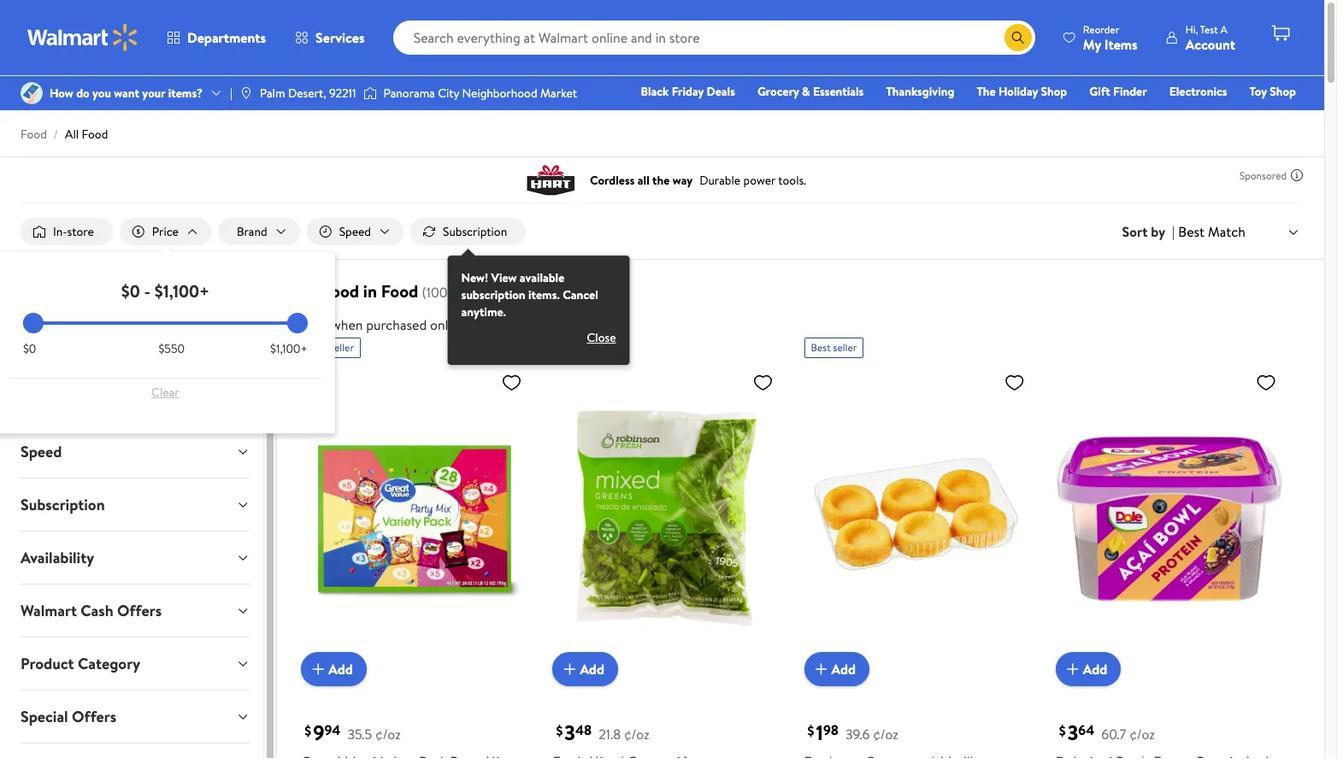 Task type: locate. For each thing, give the bounding box(es) containing it.
$ left 1 in the right bottom of the page
[[808, 722, 815, 741]]

$ for $ 1 98 39.6 ¢/oz
[[808, 722, 815, 741]]

add to cart image
[[811, 659, 832, 680]]

1 $ from the left
[[305, 722, 311, 741]]

new!
[[462, 269, 489, 287]]

3 left 60.7
[[1068, 718, 1079, 747]]

1 vertical spatial tab
[[7, 320, 264, 372]]

add for 3
[[580, 660, 605, 679]]

¢/oz right 39.6
[[873, 725, 899, 744]]

$ 9 94 35.5 ¢/oz
[[305, 718, 401, 747]]

toy
[[1250, 83, 1267, 100]]

sort
[[1123, 222, 1148, 241]]

add button up 64 on the bottom right of page
[[1056, 652, 1122, 687]]

1 vertical spatial all
[[298, 280, 318, 303]]

2 horizontal spatial best seller
[[811, 340, 857, 355]]

special offers
[[21, 707, 116, 728]]

$ left 48
[[556, 722, 563, 741]]

food left /
[[21, 126, 47, 143]]

$ inside $ 1 98 39.6 ¢/oz
[[808, 722, 815, 741]]

$
[[305, 722, 311, 741], [556, 722, 563, 741], [808, 722, 815, 741], [1059, 722, 1066, 741]]

registry
[[1100, 107, 1143, 124]]

¢/oz for $ 3 64 60.7 ¢/oz
[[1130, 725, 1155, 744]]

add to favorites list, dole acai bowls frozen protein acai blend with fruit and granola, 6 oz image
[[1256, 372, 1277, 394]]

2 shop from the left
[[1270, 83, 1297, 100]]

0 horizontal spatial $1,100+
[[155, 280, 210, 303]]

|
[[230, 85, 233, 102], [1173, 222, 1175, 241]]

 image
[[21, 82, 43, 104], [363, 85, 377, 102], [239, 86, 253, 100]]

$0
[[121, 280, 140, 303], [23, 340, 36, 358]]

2 horizontal spatial seller
[[834, 340, 857, 355]]

add button for 1
[[804, 652, 870, 687]]

subscription inside dropdown button
[[21, 494, 105, 516]]

1 vertical spatial $1,100+
[[270, 340, 308, 358]]

walmart+
[[1246, 107, 1297, 124]]

add up 64 on the bottom right of page
[[1083, 660, 1108, 679]]

2 best seller from the left
[[560, 340, 606, 355]]

price for price when purchased online
[[298, 316, 328, 334]]

in
[[363, 280, 377, 303]]

subscription
[[443, 223, 507, 240], [21, 494, 105, 516]]

Search search field
[[393, 21, 1036, 55]]

0 vertical spatial all
[[65, 126, 79, 143]]

$0 for $0 - $1,100+
[[121, 280, 140, 303]]

fashion link
[[1030, 106, 1085, 125]]

/
[[54, 126, 58, 143]]

0 horizontal spatial all
[[65, 126, 79, 143]]

1 shop from the left
[[1041, 83, 1068, 100]]

special offers button
[[7, 691, 264, 743]]

brand button
[[218, 218, 300, 246]]

black
[[641, 83, 669, 100]]

price for price
[[152, 223, 179, 240]]

cash
[[81, 600, 113, 622]]

all food link
[[65, 126, 108, 143]]

grocery & essentials link
[[750, 82, 872, 101]]

¢/oz inside $ 3 48 21.8 ¢/oz
[[624, 725, 650, 744]]

walmart
[[21, 600, 77, 622]]

0 horizontal spatial speed
[[21, 441, 62, 463]]

| left palm
[[230, 85, 233, 102]]

2 $ from the left
[[556, 722, 563, 741]]

3 $ from the left
[[808, 722, 815, 741]]

0 horizontal spatial subscription
[[21, 494, 105, 516]]

shop
[[1041, 83, 1068, 100], [1270, 83, 1297, 100]]

your
[[142, 85, 165, 102]]

all left in
[[298, 280, 318, 303]]

1 horizontal spatial best seller
[[560, 340, 606, 355]]

shop right the toy
[[1270, 83, 1297, 100]]

walmart+ link
[[1238, 106, 1304, 125]]

sort and filter section element
[[0, 204, 1325, 365]]

add up 48
[[580, 660, 605, 679]]

0 vertical spatial price
[[152, 223, 179, 240]]

3 add from the left
[[832, 660, 856, 679]]

items?
[[168, 85, 203, 102]]

best inside "dropdown button"
[[1179, 222, 1205, 241]]

shop inside 'toy shop home'
[[1270, 83, 1297, 100]]

0 vertical spatial $1,100+
[[155, 280, 210, 303]]

add button up 48
[[553, 652, 618, 687]]

1 horizontal spatial all
[[298, 280, 318, 303]]

offers right special
[[72, 707, 116, 728]]

1 vertical spatial subscription
[[21, 494, 105, 516]]

speed button up subscription tab
[[7, 426, 264, 478]]

¢/oz for $ 3 48 21.8 ¢/oz
[[624, 725, 650, 744]]

1 seller from the left
[[330, 340, 354, 355]]

product category tab
[[7, 638, 264, 690]]

palm desert, 92211
[[260, 85, 356, 102]]

1 vertical spatial speed button
[[7, 426, 264, 478]]

¢/oz inside the $ 3 64 60.7 ¢/oz
[[1130, 725, 1155, 744]]

tab up $1100 range field at left
[[7, 267, 264, 319]]

1 vertical spatial speed
[[21, 441, 62, 463]]

fresh mixed greens, 16 oz image
[[553, 365, 781, 673]]

add to cart image
[[308, 659, 329, 680], [560, 659, 580, 680], [1063, 659, 1083, 680]]

0 vertical spatial tab
[[7, 267, 264, 319]]

add for 9
[[329, 660, 353, 679]]

$550
[[159, 340, 185, 358]]

1 horizontal spatial speed
[[339, 223, 371, 240]]

 image left palm
[[239, 86, 253, 100]]

$ for $ 3 48 21.8 ¢/oz
[[556, 722, 563, 741]]

by
[[1151, 222, 1166, 241]]

1 horizontal spatial |
[[1173, 222, 1175, 241]]

subscription
[[462, 287, 526, 304]]

add button for 9
[[301, 652, 367, 687]]

palm
[[260, 85, 285, 102]]

21.8
[[599, 725, 621, 744]]

food left in
[[322, 280, 359, 303]]

$1,100+
[[155, 280, 210, 303], [270, 340, 308, 358]]

1 vertical spatial |
[[1173, 222, 1175, 241]]

speed tab
[[7, 426, 264, 478]]

best seller
[[308, 340, 354, 355], [560, 340, 606, 355], [811, 340, 857, 355]]

speed button up in
[[307, 218, 404, 246]]

all food in food (1000+)
[[298, 280, 469, 303]]

3 add button from the left
[[804, 652, 870, 687]]

0 vertical spatial $0
[[121, 280, 140, 303]]

 image left how
[[21, 82, 43, 104]]

2 3 from the left
[[1068, 718, 1079, 747]]

 image for palm
[[239, 86, 253, 100]]

Walmart Site-Wide search field
[[393, 21, 1036, 55]]

1 add button from the left
[[301, 652, 367, 687]]

reorder
[[1084, 22, 1120, 36]]

| inside sort and filter section element
[[1173, 222, 1175, 241]]

tab up "clear"
[[7, 320, 264, 372]]

the
[[977, 83, 996, 100]]

reorder my items
[[1084, 22, 1138, 53]]

best for 3
[[560, 340, 579, 355]]

panorama city neighborhood market
[[384, 85, 577, 102]]

shop up fashion
[[1041, 83, 1068, 100]]

close button
[[573, 324, 630, 352]]

1 best seller from the left
[[308, 340, 354, 355]]

electronics link
[[1162, 82, 1236, 101]]

4 $ from the left
[[1059, 722, 1066, 741]]

2 ¢/oz from the left
[[624, 725, 650, 744]]

0 horizontal spatial $0
[[23, 340, 36, 358]]

1 ¢/oz from the left
[[376, 725, 401, 744]]

$ left 64 on the bottom right of page
[[1059, 722, 1066, 741]]

one debit
[[1166, 107, 1223, 124]]

new! view available subscription items. cancel anytime. close
[[462, 269, 616, 346]]

add button up "94"
[[301, 652, 367, 687]]

offers right the cash
[[117, 600, 162, 622]]

add to favorites list, fresh mixed greens, 16 oz image
[[753, 372, 774, 394]]

2 add from the left
[[580, 660, 605, 679]]

speed button
[[307, 218, 404, 246], [7, 426, 264, 478]]

1 horizontal spatial add to cart image
[[560, 659, 580, 680]]

$ inside $ 9 94 35.5 ¢/oz
[[305, 722, 311, 741]]

1 horizontal spatial speed button
[[307, 218, 404, 246]]

4 ¢/oz from the left
[[1130, 725, 1155, 744]]

9
[[313, 718, 325, 747]]

add up 98
[[832, 660, 856, 679]]

best match button
[[1175, 221, 1304, 243]]

1 vertical spatial $0
[[23, 340, 36, 358]]

subscription up new!
[[443, 223, 507, 240]]

2 add button from the left
[[553, 652, 618, 687]]

1 vertical spatial price
[[298, 316, 328, 334]]

64
[[1079, 721, 1095, 740]]

price up $0 - $1,100+
[[152, 223, 179, 240]]

1 horizontal spatial seller
[[582, 340, 606, 355]]

seller for 9
[[330, 340, 354, 355]]

35.5
[[348, 725, 372, 744]]

0 vertical spatial offers
[[117, 600, 162, 622]]

1 horizontal spatial $0
[[121, 280, 140, 303]]

1 add from the left
[[329, 660, 353, 679]]

subscription up availability
[[21, 494, 105, 516]]

1 horizontal spatial subscription
[[443, 223, 507, 240]]

product category button
[[7, 638, 264, 690]]

98
[[824, 721, 839, 740]]

1 horizontal spatial $1,100+
[[270, 340, 308, 358]]

0 vertical spatial subscription
[[443, 223, 507, 240]]

price left when
[[298, 316, 328, 334]]

add
[[329, 660, 353, 679], [580, 660, 605, 679], [832, 660, 856, 679], [1083, 660, 1108, 679]]

add to cart image up 48
[[560, 659, 580, 680]]

gift finder link
[[1082, 82, 1155, 101]]

2 horizontal spatial  image
[[363, 85, 377, 102]]

$ 3 48 21.8 ¢/oz
[[556, 718, 650, 747]]

services button
[[281, 17, 379, 58]]

0 vertical spatial speed button
[[307, 218, 404, 246]]

2 horizontal spatial add to cart image
[[1063, 659, 1083, 680]]

1 3 from the left
[[565, 718, 576, 747]]

add to cart image up 64 on the bottom right of page
[[1063, 659, 1083, 680]]

holiday
[[999, 83, 1038, 100]]

best seller for 3
[[560, 340, 606, 355]]

2 vertical spatial tab
[[7, 373, 264, 425]]

black friday deals
[[641, 83, 735, 100]]

0 horizontal spatial 3
[[565, 718, 576, 747]]

tab
[[7, 267, 264, 319], [7, 320, 264, 372], [7, 373, 264, 425]]

city
[[438, 85, 460, 102]]

brand
[[237, 223, 267, 240]]

3 add to cart image from the left
[[1063, 659, 1083, 680]]

subscription button
[[411, 218, 526, 246]]

add up "94"
[[329, 660, 353, 679]]

add to cart image up "94"
[[308, 659, 329, 680]]

clear search field text image
[[984, 30, 998, 44]]

0 horizontal spatial price
[[152, 223, 179, 240]]

$ left '9'
[[305, 722, 311, 741]]

add button up 98
[[804, 652, 870, 687]]

0 horizontal spatial best seller
[[308, 340, 354, 355]]

thanksgiving link
[[879, 82, 963, 101]]

1 horizontal spatial 3
[[1068, 718, 1079, 747]]

| right by
[[1173, 222, 1175, 241]]

1 vertical spatial offers
[[72, 707, 116, 728]]

tab up speed tab
[[7, 373, 264, 425]]

$ inside $ 3 48 21.8 ¢/oz
[[556, 722, 563, 741]]

registry link
[[1092, 106, 1151, 125]]

special offers tab
[[7, 691, 264, 743]]

2 add to cart image from the left
[[560, 659, 580, 680]]

3 best seller from the left
[[811, 340, 857, 355]]

¢/oz inside $ 9 94 35.5 ¢/oz
[[376, 725, 401, 744]]

¢/oz right 21.8
[[624, 725, 650, 744]]

2 seller from the left
[[582, 340, 606, 355]]

0 horizontal spatial shop
[[1041, 83, 1068, 100]]

¢/oz right 60.7
[[1130, 725, 1155, 744]]

online
[[430, 316, 466, 334]]

0 horizontal spatial  image
[[21, 82, 43, 104]]

¢/oz right the '35.5'
[[376, 725, 401, 744]]

view
[[491, 269, 517, 287]]

black friday deals link
[[633, 82, 743, 101]]

$0 - $1,100+
[[121, 280, 210, 303]]

price button
[[120, 218, 211, 246]]

offers inside dropdown button
[[117, 600, 162, 622]]

0 vertical spatial |
[[230, 85, 233, 102]]

1 add to cart image from the left
[[308, 659, 329, 680]]

test
[[1201, 22, 1219, 36]]

walmart image
[[27, 24, 139, 51]]

fashion
[[1038, 107, 1077, 124]]

all right /
[[65, 126, 79, 143]]

3 seller from the left
[[834, 340, 857, 355]]

best
[[1179, 222, 1205, 241], [308, 340, 328, 355], [560, 340, 579, 355], [811, 340, 831, 355]]

$ inside the $ 3 64 60.7 ¢/oz
[[1059, 722, 1066, 741]]

cart contains 0 items total amount $0.00 image
[[1271, 23, 1291, 44]]

3 ¢/oz from the left
[[873, 725, 899, 744]]

food right in
[[381, 280, 419, 303]]

0 vertical spatial speed
[[339, 223, 371, 240]]

the holiday shop
[[977, 83, 1068, 100]]

 image right 92211 at the left of page
[[363, 85, 377, 102]]

1 horizontal spatial  image
[[239, 86, 253, 100]]

1 horizontal spatial price
[[298, 316, 328, 334]]

¢/oz inside $ 1 98 39.6 ¢/oz
[[873, 725, 899, 744]]

price inside dropdown button
[[152, 223, 179, 240]]

3 left 21.8
[[565, 718, 576, 747]]

electronics
[[1170, 83, 1228, 100]]

add to favorites list, freshness guaranteed, vanilla, dessert shells, 5 oz, 6 count image
[[1005, 372, 1025, 394]]

1 horizontal spatial shop
[[1270, 83, 1297, 100]]

0 horizontal spatial seller
[[330, 340, 354, 355]]

¢/oz
[[376, 725, 401, 744], [624, 725, 650, 744], [873, 725, 899, 744], [1130, 725, 1155, 744]]

0 horizontal spatial add to cart image
[[308, 659, 329, 680]]



Task type: vqa. For each thing, say whether or not it's contained in the screenshot.
$24.88
no



Task type: describe. For each thing, give the bounding box(es) containing it.
add to cart image for 9
[[308, 659, 329, 680]]

(1000+)
[[422, 283, 469, 302]]

1 tab from the top
[[7, 267, 264, 319]]

gift finder
[[1090, 83, 1148, 100]]

finder
[[1114, 83, 1148, 100]]

94
[[325, 721, 341, 740]]

toy shop home
[[984, 83, 1297, 124]]

speed inside sort and filter section element
[[339, 223, 371, 240]]

3 tab from the top
[[7, 373, 264, 425]]

store
[[67, 223, 94, 240]]

essentials
[[813, 83, 864, 100]]

hi, test a account
[[1186, 22, 1236, 53]]

add for 1
[[832, 660, 856, 679]]

one debit link
[[1158, 106, 1231, 125]]

special
[[21, 707, 68, 728]]

food link
[[21, 126, 47, 143]]

desert,
[[288, 85, 326, 102]]

services
[[316, 28, 365, 47]]

home
[[984, 107, 1015, 124]]

search icon image
[[1012, 31, 1025, 44]]

seller for 1
[[834, 340, 857, 355]]

when
[[331, 316, 363, 334]]

0 horizontal spatial |
[[230, 85, 233, 102]]

best seller for 1
[[811, 340, 857, 355]]

3 for $ 3 48 21.8 ¢/oz
[[565, 718, 576, 747]]

account
[[1186, 35, 1236, 53]]

items.
[[529, 287, 560, 304]]

 image for how
[[21, 82, 43, 104]]

food right /
[[82, 126, 108, 143]]

¢/oz for $ 9 94 35.5 ¢/oz
[[376, 725, 401, 744]]

thanksgiving
[[886, 83, 955, 100]]

speed inside tab
[[21, 441, 62, 463]]

want
[[114, 85, 139, 102]]

sort by |
[[1123, 222, 1175, 241]]

best match
[[1179, 222, 1246, 241]]

4 add button from the left
[[1056, 652, 1122, 687]]

legal information image
[[473, 318, 487, 332]]

$ 1 98 39.6 ¢/oz
[[808, 718, 899, 747]]

best seller for 9
[[308, 340, 354, 355]]

offers inside dropdown button
[[72, 707, 116, 728]]

best for 1
[[811, 340, 831, 355]]

subscription button
[[7, 479, 264, 531]]

a
[[1221, 22, 1228, 36]]

add to favorites list, great value variety pack party mixes 28 count, 1 oz image
[[502, 372, 522, 394]]

availability
[[21, 547, 94, 569]]

how
[[50, 85, 73, 102]]

price when purchased online
[[298, 316, 466, 334]]

$ for $ 3 64 60.7 ¢/oz
[[1059, 722, 1066, 741]]

category
[[78, 654, 140, 675]]

-
[[144, 280, 151, 303]]

the holiday shop link
[[969, 82, 1075, 101]]

great value variety pack party mixes 28 count, 1 oz image
[[301, 365, 529, 673]]

walmart cash offers button
[[7, 585, 264, 637]]

92211
[[329, 85, 356, 102]]

do
[[76, 85, 90, 102]]

best for 9
[[308, 340, 328, 355]]

add button for 3
[[553, 652, 618, 687]]

how do you want your items?
[[50, 85, 203, 102]]

¢/oz for $ 1 98 39.6 ¢/oz
[[873, 725, 899, 744]]

3 for $ 3 64 60.7 ¢/oz
[[1068, 718, 1079, 747]]

neighborhood
[[462, 85, 538, 102]]

4 add from the left
[[1083, 660, 1108, 679]]

clear button
[[23, 379, 308, 406]]

purchased
[[366, 316, 427, 334]]

departments
[[187, 28, 266, 47]]

product category
[[21, 654, 140, 675]]

in-store
[[53, 223, 94, 240]]

product
[[21, 654, 74, 675]]

&
[[802, 83, 810, 100]]

available
[[520, 269, 565, 287]]

ad disclaimer and feedback for skylinedisplayad image
[[1291, 168, 1304, 182]]

one
[[1166, 107, 1191, 124]]

 image for panorama
[[363, 85, 377, 102]]

grocery & essentials
[[758, 83, 864, 100]]

$0 range field
[[23, 322, 308, 325]]

walmart cash offers
[[21, 600, 162, 622]]

panorama
[[384, 85, 435, 102]]

grocery
[[758, 83, 799, 100]]

2 tab from the top
[[7, 320, 264, 372]]

subscription inside button
[[443, 223, 507, 240]]

0 horizontal spatial speed button
[[7, 426, 264, 478]]

$0 for $0
[[23, 340, 36, 358]]

you
[[92, 85, 111, 102]]

subscription tab
[[7, 479, 264, 531]]

$ for $ 9 94 35.5 ¢/oz
[[305, 722, 311, 741]]

availability tab
[[7, 532, 264, 584]]

anytime.
[[462, 304, 506, 321]]

seller for 3
[[582, 340, 606, 355]]

match
[[1208, 222, 1246, 241]]

1
[[816, 718, 824, 747]]

walmart cash offers tab
[[7, 585, 264, 637]]

gift
[[1090, 83, 1111, 100]]

48
[[576, 721, 592, 740]]

debit
[[1194, 107, 1223, 124]]

clear
[[151, 384, 179, 401]]

freshness guaranteed, vanilla, dessert shells, 5 oz, 6 count image
[[804, 365, 1032, 673]]

toy shop link
[[1242, 82, 1304, 101]]

$1100 range field
[[23, 322, 308, 325]]

dole acai bowls frozen protein acai blend with fruit and granola, 6 oz image
[[1056, 365, 1284, 673]]

sponsored
[[1240, 168, 1287, 183]]

friday
[[672, 83, 704, 100]]

cancel
[[563, 287, 599, 304]]

market
[[541, 85, 577, 102]]

add to cart image for 3
[[560, 659, 580, 680]]

39.6
[[846, 725, 870, 744]]



